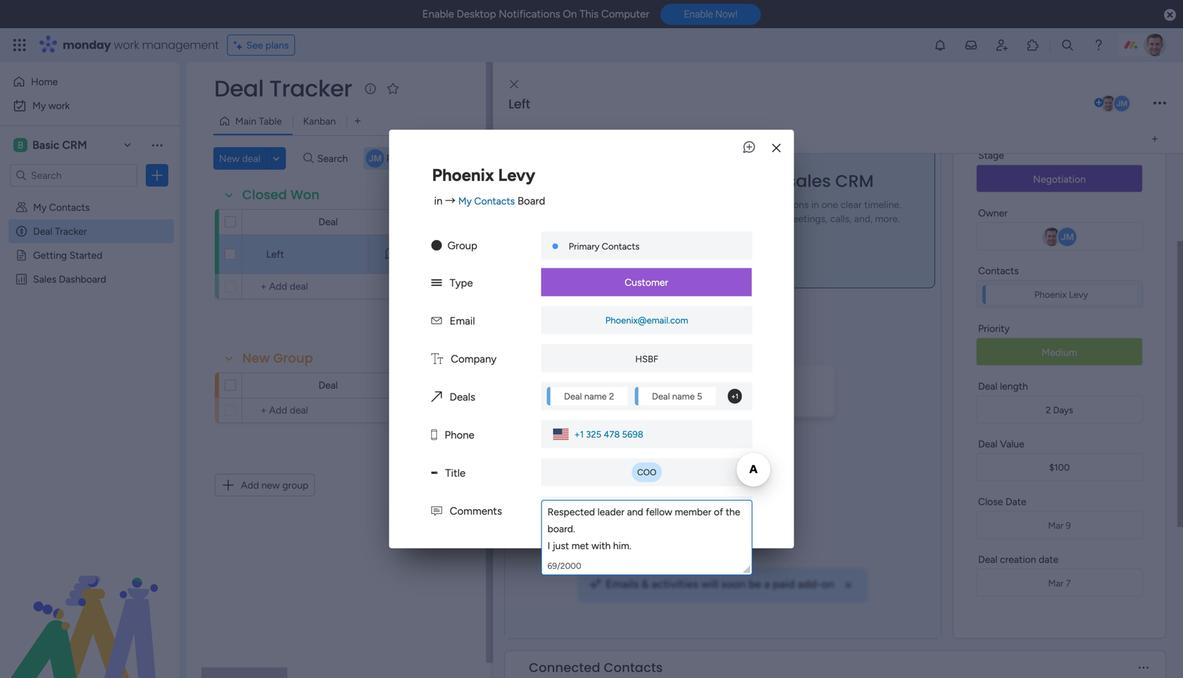 Task type: locate. For each thing, give the bounding box(es) containing it.
0 vertical spatial with
[[723, 199, 742, 211]]

v2 dropdown column image
[[431, 467, 438, 480]]

1 vertical spatial all
[[675, 213, 684, 225]]

crm right basic
[[62, 138, 87, 152]]

my work link
[[8, 94, 171, 117]]

entire
[[612, 199, 637, 211]]

workspace image
[[13, 137, 27, 153]]

5698
[[622, 429, 644, 440]]

contacts down emails
[[602, 241, 640, 252]]

levy up board
[[498, 165, 536, 185]]

0 vertical spatial levy
[[498, 165, 536, 185]]

2 horizontal spatial left
[[682, 378, 701, 390]]

of left the
[[714, 505, 723, 517]]

my
[[32, 100, 46, 112], [458, 195, 472, 207], [33, 201, 47, 213]]

0 vertical spatial activities
[[726, 213, 765, 225]]

mar left "9"
[[1048, 520, 1064, 531]]

1 horizontal spatial work
[[114, 37, 139, 53]]

group
[[448, 239, 478, 252], [273, 349, 313, 367]]

help
[[1124, 642, 1149, 657]]

2 up 478
[[609, 391, 614, 402]]

phoenix
[[432, 165, 494, 185], [1035, 289, 1067, 300]]

2 enable from the left
[[684, 8, 713, 20]]

0 horizontal spatial activities
[[652, 578, 699, 591]]

tracker up kanban
[[269, 73, 352, 104]]

1 vertical spatial group
[[273, 349, 313, 367]]

0 horizontal spatial all
[[675, 213, 684, 225]]

1 horizontal spatial group
[[448, 239, 478, 252]]

1 horizontal spatial deal tracker
[[214, 73, 352, 104]]

notifications
[[499, 8, 560, 20]]

comments
[[450, 505, 502, 518]]

add
[[656, 213, 672, 225]]

→
[[445, 195, 456, 207]]

tracker up getting started
[[55, 225, 87, 237]]

close
[[978, 496, 1003, 508]]

public dashboard image
[[15, 273, 28, 286]]

and down track
[[553, 213, 570, 225]]

stage down dapulse text column image
[[411, 380, 437, 392]]

name for 5
[[672, 391, 695, 402]]

1 vertical spatial negotiation
[[398, 248, 451, 260]]

name left 5
[[672, 391, 695, 402]]

computer
[[601, 8, 650, 20]]

lottie animation image
[[0, 536, 180, 678]]

levy up medium
[[1069, 289, 1088, 300]]

1 vertical spatial mar
[[1048, 520, 1064, 531]]

phoenix levy up medium
[[1035, 289, 1088, 300]]

1 vertical spatial phoenix levy
[[1035, 289, 1088, 300]]

0 horizontal spatial levy
[[498, 165, 536, 185]]

2
[[609, 391, 614, 402], [1046, 405, 1051, 416]]

0 vertical spatial deal tracker
[[214, 73, 352, 104]]

0 horizontal spatial group
[[273, 349, 313, 367]]

0 vertical spatial work
[[114, 37, 139, 53]]

of up 'receive'
[[578, 199, 587, 211]]

new for new deal
[[219, 153, 240, 164]]

2 vertical spatial mar
[[1048, 578, 1064, 589]]

closed
[[242, 186, 287, 204]]

tracker
[[269, 73, 352, 104], [55, 225, 87, 237]]

7 left 'hsbf'
[[628, 343, 634, 355]]

Respected leader and fellow member of the board. I just met with him. text field
[[542, 504, 749, 558]]

0 vertical spatial phoenix levy
[[432, 165, 536, 185]]

1 name from the left
[[584, 391, 607, 402]]

0 vertical spatial left
[[509, 95, 530, 113]]

0 vertical spatial tracker
[[269, 73, 352, 104]]

of right 'types'
[[714, 213, 723, 225]]

date
[[1006, 496, 1027, 508]]

0 horizontal spatial name
[[584, 391, 607, 402]]

1 vertical spatial 2
[[1046, 405, 1051, 416]]

in inside the phoenix levy dialog
[[434, 195, 443, 207]]

v2 long text column image
[[431, 505, 442, 518]]

help image
[[1092, 38, 1106, 52]]

kanban
[[303, 115, 336, 127]]

mar 7
[[1048, 578, 1071, 589]]

0 horizontal spatial phoenix levy
[[432, 165, 536, 185]]

2 horizontal spatial in
[[812, 199, 819, 211]]

home option
[[8, 70, 171, 93]]

1 horizontal spatial enable
[[684, 8, 713, 20]]

in left →
[[434, 195, 443, 207]]

v2 email column image
[[431, 315, 442, 327]]

Deal Tracker field
[[211, 73, 356, 104]]

0 vertical spatial close image
[[510, 79, 518, 90]]

my inside in → my contacts board
[[458, 195, 472, 207]]

meetings,
[[785, 213, 828, 225]]

deal length
[[978, 380, 1028, 392]]

started
[[69, 249, 102, 261]]

0 vertical spatial 2
[[609, 391, 614, 402]]

with right lifecycle on the top
[[723, 199, 742, 211]]

b
[[17, 139, 23, 151]]

mar down date
[[1048, 578, 1064, 589]]

1 vertical spatial stage
[[411, 380, 437, 392]]

Left field
[[505, 95, 1092, 113]]

1 horizontal spatial activities
[[726, 213, 765, 225]]

hsbf
[[635, 353, 659, 365]]

primary contacts
[[569, 241, 640, 252]]

in up lifecycle on the top
[[690, 169, 705, 193]]

New Group field
[[239, 349, 317, 368]]

1 horizontal spatial phoenix
[[1035, 289, 1067, 300]]

my down home
[[32, 100, 46, 112]]

respected
[[548, 505, 595, 517]]

enable now! button
[[661, 4, 761, 25]]

v2 sun image
[[431, 239, 442, 252]]

sales
[[33, 273, 56, 285]]

,
[[654, 343, 656, 355]]

member
[[675, 505, 712, 517]]

new inside field
[[242, 349, 270, 367]]

1 vertical spatial crm
[[836, 169, 874, 193]]

1 horizontal spatial phoenix levy
[[1035, 289, 1088, 300]]

1 horizontal spatial new
[[242, 349, 270, 367]]

dapulse text column image
[[431, 353, 443, 365]]

option
[[0, 195, 180, 198]]

1 horizontal spatial 2
[[1046, 405, 1051, 416]]

0 vertical spatial mar
[[636, 343, 654, 355]]

1 horizontal spatial with
[[817, 505, 836, 517]]

deal tracker
[[214, 73, 352, 104], [33, 225, 87, 237]]

phoenix up →
[[432, 165, 494, 185]]

calls,
[[830, 213, 852, 225]]

stage inside field
[[411, 380, 437, 392]]

customer
[[625, 276, 669, 288]]

feature demo (3 min)
[[643, 250, 751, 263]]

levy inside dialog
[[498, 165, 536, 185]]

table
[[259, 115, 282, 127]]

0 vertical spatial new
[[219, 153, 240, 164]]

met
[[797, 505, 815, 517]]

feature
[[643, 250, 682, 263]]

activities right &
[[652, 578, 699, 591]]

2 name from the left
[[672, 391, 695, 402]]

activities left like
[[726, 213, 765, 225]]

+1 325 478 5698
[[574, 429, 644, 440]]

try
[[540, 250, 555, 263]]

1 horizontal spatial in
[[690, 169, 705, 193]]

monday marketplace image
[[1026, 38, 1040, 52]]

terry turtle image
[[1100, 94, 1118, 113]]

contacts down the search in workspace field
[[49, 201, 90, 213]]

crm inside workspace selection 'element'
[[62, 138, 87, 152]]

in left one
[[812, 199, 819, 211]]

board
[[518, 195, 545, 207]]

my down the search in workspace field
[[33, 201, 47, 213]]

2 vertical spatial left
[[682, 378, 701, 390]]

mar left 01:07 at the bottom of page
[[636, 343, 654, 355]]

1 horizontal spatial name
[[672, 391, 695, 402]]

0 vertical spatial crm
[[62, 138, 87, 152]]

sales
[[787, 169, 831, 193]]

dashboard
[[59, 273, 106, 285]]

contacts left board
[[474, 195, 515, 207]]

management
[[142, 37, 219, 53]]

work right monday
[[114, 37, 139, 53]]

my work option
[[8, 94, 171, 117]]

update feed image
[[964, 38, 978, 52]]

medium
[[1042, 347, 1078, 359]]

phoenix up medium
[[1035, 289, 1067, 300]]

phoenix levy up my contacts link
[[432, 165, 536, 185]]

1 horizontal spatial stage
[[978, 149, 1004, 161]]

negotiation
[[1033, 173, 1086, 185], [398, 248, 451, 260]]

public board image
[[15, 249, 28, 262]]

stage
[[978, 149, 1004, 161], [411, 380, 437, 392]]

1 horizontal spatial left
[[509, 95, 530, 113]]

new deal
[[219, 153, 260, 164]]

2 left days
[[1046, 405, 1051, 416]]

0 vertical spatial group
[[448, 239, 478, 252]]

unlock this feature in
[[528, 169, 710, 193]]

0 horizontal spatial 2
[[609, 391, 614, 402]]

work down home
[[48, 100, 70, 112]]

dapulse close image
[[1164, 8, 1176, 23]]

1 horizontal spatial crm
[[836, 169, 874, 193]]

0 vertical spatial 7
[[628, 343, 634, 355]]

like
[[768, 213, 782, 225]]

enable
[[422, 8, 454, 20], [684, 8, 713, 20]]

more.
[[875, 213, 900, 225]]

1 vertical spatial left
[[266, 248, 284, 260]]

and,
[[854, 213, 873, 225]]

mar for close date
[[1048, 520, 1064, 531]]

try for free button
[[528, 243, 607, 271]]

0 horizontal spatial deal tracker
[[33, 225, 87, 237]]

deal tracker up table
[[214, 73, 352, 104]]

0 vertical spatial phoenix
[[432, 165, 494, 185]]

all left interactions
[[745, 199, 754, 211]]

basic crm
[[32, 138, 87, 152]]

enable inside button
[[684, 8, 713, 20]]

new group
[[242, 349, 313, 367]]

0 horizontal spatial crm
[[62, 138, 87, 152]]

try for free
[[540, 250, 595, 263]]

be
[[749, 578, 762, 591]]

with inside the phoenix levy dialog
[[817, 505, 836, 517]]

contacts
[[474, 195, 515, 207], [49, 201, 90, 213], [602, 241, 640, 252], [978, 265, 1019, 277], [604, 659, 663, 677]]

my inside option
[[32, 100, 46, 112]]

deals
[[450, 391, 475, 403]]

list box
[[0, 193, 180, 481]]

0 horizontal spatial stage
[[411, 380, 437, 392]]

levy
[[498, 165, 536, 185], [1069, 289, 1088, 300]]

69/2000
[[548, 561, 581, 571]]

7 down "9"
[[1066, 578, 1071, 589]]

all right add
[[675, 213, 684, 225]]

all
[[745, 199, 754, 211], [675, 213, 684, 225]]

name up 325
[[584, 391, 607, 402]]

angle down image
[[273, 153, 280, 164]]

feature
[[624, 169, 686, 193]]

enable left now!
[[684, 8, 713, 20]]

feature demo (3 min) button
[[612, 243, 763, 271]]

select product image
[[13, 38, 27, 52]]

terry turtle image
[[1144, 34, 1166, 56]]

0 horizontal spatial new
[[219, 153, 240, 164]]

deal tracker down my contacts
[[33, 225, 87, 237]]

crm up clear
[[836, 169, 874, 193]]

new inside button
[[219, 153, 240, 164]]

show board description image
[[362, 82, 379, 96]]

add view image
[[1152, 134, 1158, 144]]

1 vertical spatial activities
[[652, 578, 699, 591]]

5
[[697, 391, 702, 402]]

stage up owner
[[978, 149, 1004, 161]]

my for my work
[[32, 100, 46, 112]]

1 vertical spatial deal tracker
[[33, 225, 87, 237]]

0 horizontal spatial enable
[[422, 8, 454, 20]]

deal value
[[978, 438, 1025, 450]]

will
[[701, 578, 719, 591]]

1 horizontal spatial negotiation
[[1033, 173, 1086, 185]]

activities inside keep track of your entire customer lifecycle with all interactions in one clear timeline. send and receive emails and add all types of activities like meetings, calls, and, more.
[[726, 213, 765, 225]]

0 horizontal spatial in
[[434, 195, 443, 207]]

lifecycle
[[684, 199, 721, 211]]

0 horizontal spatial phoenix
[[432, 165, 494, 185]]

1 enable from the left
[[422, 8, 454, 20]]

close image
[[510, 79, 518, 90], [772, 143, 781, 153]]

2 vertical spatial of
[[714, 505, 723, 517]]

new
[[219, 153, 240, 164], [242, 349, 270, 367]]

enable left "desktop"
[[422, 8, 454, 20]]

person button
[[364, 147, 440, 170]]

add view image
[[355, 116, 361, 126]]

contacts inside in → my contacts board
[[474, 195, 515, 207]]

won
[[291, 186, 320, 204]]

1 vertical spatial new
[[242, 349, 270, 367]]

emails & activities will soon be a paid add-on alert
[[578, 568, 868, 603]]

monday
[[63, 37, 111, 53]]

deal
[[214, 73, 264, 104], [319, 216, 338, 228], [33, 225, 52, 237], [319, 379, 338, 391], [978, 380, 998, 392], [564, 391, 582, 402], [652, 391, 670, 402], [978, 438, 998, 450], [978, 554, 998, 566]]

in
[[690, 169, 705, 193], [434, 195, 443, 207], [812, 199, 819, 211]]

work inside the my work option
[[48, 100, 70, 112]]

with right met
[[817, 505, 836, 517]]

phoenix levy dialog
[[389, 130, 857, 549]]

0 horizontal spatial work
[[48, 100, 70, 112]]

1 horizontal spatial 7
[[1066, 578, 1071, 589]]

1 vertical spatial levy
[[1069, 289, 1088, 300]]

1 vertical spatial close image
[[772, 143, 781, 153]]

1 horizontal spatial levy
[[1069, 289, 1088, 300]]

1 vertical spatial work
[[48, 100, 70, 112]]

1 vertical spatial with
[[817, 505, 836, 517]]

my right →
[[458, 195, 472, 207]]

contacts right connected
[[604, 659, 663, 677]]

0 vertical spatial all
[[745, 199, 754, 211]]

0 vertical spatial negotiation
[[1033, 173, 1086, 185]]

0 horizontal spatial close image
[[510, 79, 518, 90]]

work for my
[[48, 100, 70, 112]]

new for new group
[[242, 349, 270, 367]]

2 days
[[1046, 405, 1073, 416]]

left inside field
[[509, 95, 530, 113]]

phoenix levy inside the phoenix levy dialog
[[432, 165, 536, 185]]

contacts inside field
[[604, 659, 663, 677]]

closed won
[[242, 186, 320, 204]]

7
[[628, 343, 634, 355], [1066, 578, 1071, 589]]

0 horizontal spatial tracker
[[55, 225, 87, 237]]

my for my contacts
[[33, 201, 47, 213]]

0 horizontal spatial with
[[723, 199, 742, 211]]

left inside left created by terry turtle
[[682, 378, 701, 390]]

and left fellow
[[627, 505, 643, 517]]

see plans
[[246, 39, 289, 51]]



Task type: describe. For each thing, give the bounding box(es) containing it.
crm for basic crm
[[62, 138, 87, 152]]

9
[[1066, 520, 1071, 531]]

a
[[764, 578, 770, 591]]

creation
[[1000, 554, 1037, 566]]

jeremy miller image
[[364, 147, 386, 170]]

list box containing my contacts
[[0, 193, 180, 481]]

&
[[642, 578, 649, 591]]

1 horizontal spatial tracker
[[269, 73, 352, 104]]

+1
[[574, 429, 584, 440]]

keep
[[528, 199, 551, 211]]

min)
[[729, 250, 751, 263]]

1 vertical spatial tracker
[[55, 225, 87, 237]]

soon
[[721, 578, 746, 591]]

lottie animation element
[[0, 536, 180, 678]]

my work
[[32, 100, 70, 112]]

deal creation date
[[978, 554, 1059, 566]]

person
[[386, 153, 416, 164]]

crm for sales crm
[[836, 169, 874, 193]]

free
[[575, 250, 595, 263]]

group
[[282, 479, 309, 491]]

Closed Won field
[[239, 186, 323, 204]]

emails
[[606, 578, 639, 591]]

emails
[[607, 213, 635, 225]]

workspace selection element
[[13, 137, 89, 154]]

phone
[[445, 429, 475, 441]]

1 vertical spatial of
[[714, 213, 723, 225]]

deal name 2
[[564, 391, 614, 402]]

contacts for my contacts
[[49, 201, 90, 213]]

work for monday
[[114, 37, 139, 53]]

your
[[590, 199, 609, 211]]

add
[[241, 479, 259, 491]]

turtle
[[708, 393, 735, 405]]

jeremy miller image
[[1113, 94, 1131, 113]]

add to favorites image
[[386, 81, 400, 95]]

and inside the phoenix levy dialog
[[627, 505, 643, 517]]

phoenix inside the phoenix levy dialog
[[432, 165, 494, 185]]

0 horizontal spatial 7
[[628, 343, 634, 355]]

kanban button
[[293, 110, 347, 132]]

enable now!
[[684, 8, 738, 20]]

demo
[[684, 250, 713, 263]]

in inside keep track of your entire customer lifecycle with all interactions in one clear timeline. send and receive emails and add all types of activities like meetings, calls, and, more.
[[812, 199, 819, 211]]

in → my contacts board
[[434, 195, 545, 207]]

basic
[[32, 138, 59, 152]]

this
[[580, 8, 599, 20]]

0 vertical spatial stage
[[978, 149, 1004, 161]]

add new group button
[[215, 474, 315, 497]]

on
[[822, 578, 835, 591]]

add new group
[[241, 479, 309, 491]]

keep track of your entire customer lifecycle with all interactions in one clear timeline. send and receive emails and add all types of activities like meetings, calls, and, more.
[[528, 199, 902, 225]]

Search in workspace field
[[30, 167, 118, 183]]

sales dashboard
[[33, 273, 106, 285]]

send
[[528, 213, 551, 225]]

priority
[[978, 323, 1010, 335]]

mar for deal creation date
[[1048, 578, 1064, 589]]

interactions
[[757, 199, 809, 211]]

0 vertical spatial of
[[578, 199, 587, 211]]

with inside keep track of your entire customer lifecycle with all interactions in one clear timeline. send and receive emails and add all types of activities like meetings, calls, and, more.
[[723, 199, 742, 211]]

getting
[[33, 249, 67, 261]]

customer
[[640, 199, 682, 211]]

close image
[[842, 579, 856, 593]]

value
[[1000, 438, 1025, 450]]

my contacts
[[33, 201, 90, 213]]

contacts up priority
[[978, 265, 1019, 277]]

help button
[[1112, 638, 1161, 661]]

2 inside the phoenix levy dialog
[[609, 391, 614, 402]]

see
[[246, 39, 263, 51]]

$100
[[1049, 462, 1070, 473]]

main
[[235, 115, 256, 127]]

1 vertical spatial phoenix
[[1035, 289, 1067, 300]]

see plans button
[[227, 35, 295, 56]]

Stage field
[[408, 378, 441, 393]]

just
[[778, 505, 795, 517]]

enable desktop notifications on this computer
[[422, 8, 650, 20]]

more dots image
[[1139, 663, 1149, 673]]

1 horizontal spatial all
[[745, 199, 754, 211]]

him.
[[839, 505, 857, 517]]

v2 phone column image
[[431, 429, 437, 441]]

home link
[[8, 70, 171, 93]]

monday work management
[[63, 37, 219, 53]]

v2 board relation small image
[[431, 391, 442, 403]]

478
[[604, 429, 620, 440]]

days
[[1053, 405, 1073, 416]]

new deal button
[[213, 147, 266, 170]]

contacts for connected contacts
[[604, 659, 663, 677]]

phoenix@email.com link
[[603, 315, 691, 326]]

connected
[[529, 659, 601, 677]]

name for 2
[[584, 391, 607, 402]]

title
[[445, 467, 466, 480]]

and left add
[[637, 213, 653, 225]]

track
[[553, 199, 575, 211]]

coo
[[637, 467, 657, 477]]

main table button
[[213, 110, 293, 132]]

owner
[[978, 207, 1008, 219]]

0 horizontal spatial left
[[266, 248, 284, 260]]

connected contacts
[[529, 659, 663, 677]]

i
[[773, 505, 776, 517]]

company
[[451, 353, 497, 365]]

emails & activities will soon be a paid add-on
[[606, 578, 835, 591]]

enable for enable desktop notifications on this computer
[[422, 8, 454, 20]]

my contacts link
[[458, 195, 515, 207]]

0 horizontal spatial negotiation
[[398, 248, 451, 260]]

1 horizontal spatial close image
[[772, 143, 781, 153]]

group inside field
[[273, 349, 313, 367]]

invite members image
[[995, 38, 1009, 52]]

activities inside emails & activities will soon be a paid add-on alert
[[652, 578, 699, 591]]

date
[[1039, 554, 1059, 566]]

the
[[726, 505, 740, 517]]

v2 status image
[[431, 277, 442, 289]]

v2 search image
[[303, 151, 314, 166]]

deal tracker inside list box
[[33, 225, 87, 237]]

new
[[261, 479, 280, 491]]

contacts for primary contacts
[[602, 241, 640, 252]]

Search field
[[314, 149, 356, 168]]

leader
[[598, 505, 625, 517]]

email
[[450, 315, 475, 327]]

Connected Contacts field
[[525, 659, 667, 677]]

one
[[822, 199, 838, 211]]

search everything image
[[1061, 38, 1075, 52]]

receive
[[572, 213, 604, 225]]

terry
[[682, 393, 706, 405]]

of inside the phoenix levy dialog
[[714, 505, 723, 517]]

group inside the phoenix levy dialog
[[448, 239, 478, 252]]

enable for enable now!
[[684, 8, 713, 20]]

deal
[[242, 153, 260, 164]]

notifications image
[[933, 38, 947, 52]]

1 vertical spatial 7
[[1066, 578, 1071, 589]]



Task type: vqa. For each thing, say whether or not it's contained in the screenshot.
bottom owner "field"
no



